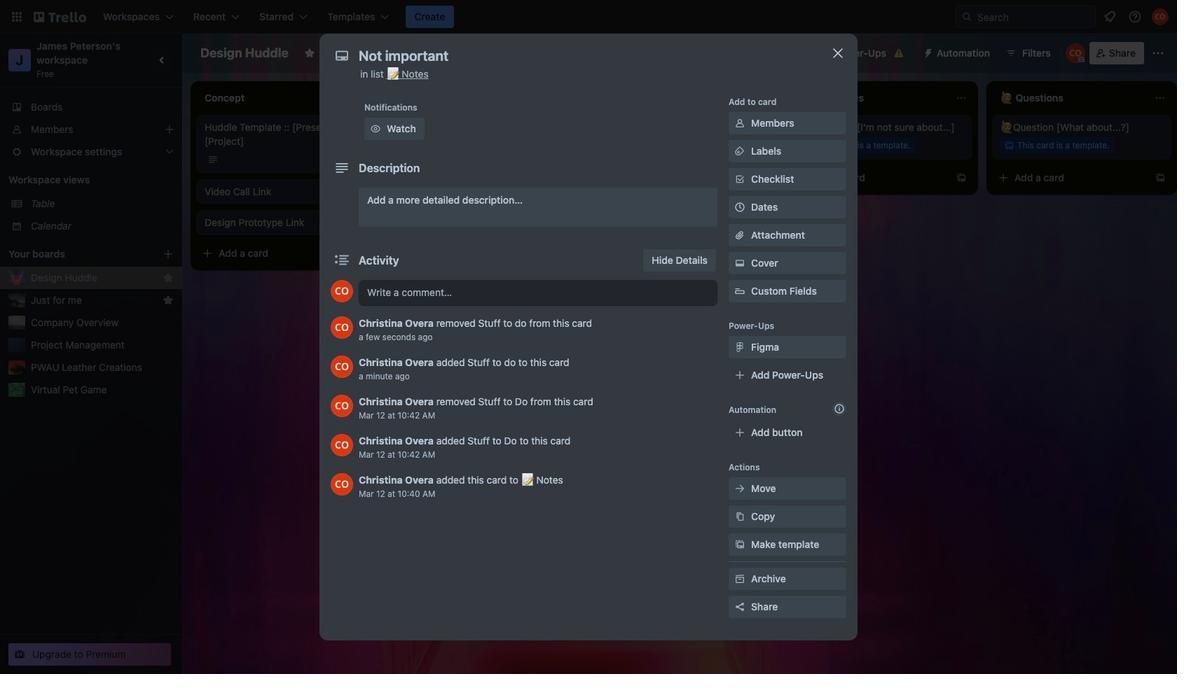 Task type: describe. For each thing, give the bounding box(es) containing it.
open information menu image
[[1128, 10, 1142, 24]]

star or unstar board image
[[304, 48, 315, 59]]

1 vertical spatial sm image
[[733, 144, 747, 158]]

2 horizontal spatial create from template… image
[[956, 172, 967, 184]]

Write a comment text field
[[359, 280, 718, 306]]

2 vertical spatial christina overa (christinaovera) image
[[331, 435, 353, 457]]

edit card image
[[557, 270, 568, 281]]

1 vertical spatial christina overa (christinaovera) image
[[331, 356, 353, 378]]

search image
[[962, 11, 973, 22]]

show menu image
[[1152, 46, 1166, 60]]

0 notifications image
[[1102, 8, 1119, 25]]

0 horizontal spatial create from template… image
[[359, 248, 370, 259]]

your boards with 6 items element
[[8, 246, 142, 263]]

0 horizontal spatial sm image
[[369, 122, 383, 136]]



Task type: vqa. For each thing, say whether or not it's contained in the screenshot.
Create from template… image
yes



Task type: locate. For each thing, give the bounding box(es) containing it.
2 starred icon image from the top
[[163, 295, 174, 306]]

Board name text field
[[193, 42, 296, 64]]

1 horizontal spatial create from template… image
[[1155, 172, 1166, 184]]

0 vertical spatial christina overa (christinaovera) image
[[1066, 43, 1086, 63]]

1 starred icon image from the top
[[163, 273, 174, 284]]

0 horizontal spatial create from template… image
[[558, 301, 569, 313]]

create from template… image
[[1155, 172, 1166, 184], [558, 301, 569, 313]]

Search field
[[973, 7, 1095, 27]]

0 vertical spatial sm image
[[369, 122, 383, 136]]

create from template… image
[[757, 172, 768, 184], [956, 172, 967, 184], [359, 248, 370, 259]]

sm image
[[369, 122, 383, 136], [733, 144, 747, 158]]

christina overa (christinaovera) image
[[1066, 43, 1086, 63], [331, 356, 353, 378], [331, 435, 353, 457]]

0 vertical spatial starred icon image
[[163, 273, 174, 284]]

sm image
[[917, 42, 937, 62], [733, 116, 747, 130], [733, 257, 747, 271], [733, 341, 747, 355], [733, 482, 747, 496], [733, 510, 747, 524], [733, 538, 747, 552], [733, 573, 747, 587]]

primary element
[[0, 0, 1177, 34]]

1 vertical spatial create from template… image
[[558, 301, 569, 313]]

None text field
[[352, 43, 814, 69]]

1 horizontal spatial sm image
[[733, 144, 747, 158]]

add board image
[[163, 249, 174, 260]]

1 vertical spatial starred icon image
[[163, 295, 174, 306]]

1 horizontal spatial create from template… image
[[757, 172, 768, 184]]

0 vertical spatial create from template… image
[[1155, 172, 1166, 184]]

starred icon image
[[163, 273, 174, 284], [163, 295, 174, 306]]

christina overa (christinaovera) image
[[1152, 8, 1169, 25], [331, 280, 353, 303], [331, 317, 353, 339], [331, 395, 353, 418], [331, 474, 353, 496]]

close dialog image
[[830, 45, 847, 62]]



